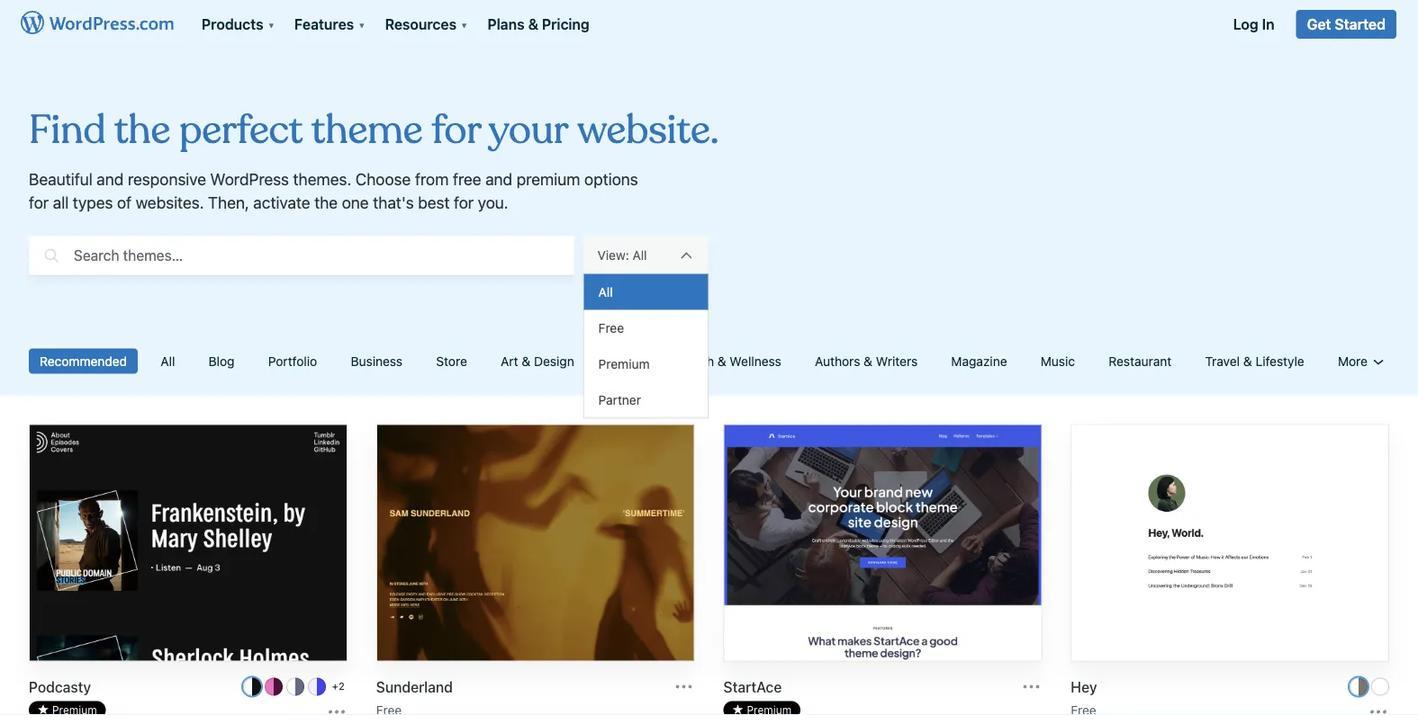Task type: locate. For each thing, give the bounding box(es) containing it.
authors & writers button
[[804, 349, 929, 374]]

best
[[418, 193, 450, 213]]

0 vertical spatial for
[[432, 105, 481, 156]]

your website.
[[489, 105, 719, 156]]

for
[[432, 105, 481, 156], [29, 193, 49, 213]]

options
[[584, 170, 638, 189]]

more
[[1338, 354, 1368, 369]]

and
[[97, 170, 124, 189], [486, 170, 513, 189]]

1 horizontal spatial and
[[486, 170, 513, 189]]

for left all on the top
[[29, 193, 49, 213]]

& right health
[[718, 354, 726, 369]]

theme
[[311, 105, 423, 156]]

of
[[117, 193, 132, 213]]

portfolio
[[268, 354, 317, 369]]

all left blog
[[161, 354, 175, 369]]

startace is your ultimate business theme design. it is pretty valuable in assisting users in building their corporate websites, being established companies, or budding startups. image
[[725, 426, 1041, 663]]

about button
[[597, 349, 654, 374]]

blog button
[[198, 349, 245, 374]]

get
[[1307, 16, 1332, 33]]

free
[[599, 321, 624, 336]]

themes.
[[293, 170, 351, 189]]

all
[[633, 248, 647, 263], [599, 285, 613, 300], [161, 354, 175, 369]]

2 vertical spatial all
[[161, 354, 175, 369]]

view:
[[598, 248, 629, 263]]

and up the of
[[97, 170, 124, 189]]

health & wellness button
[[666, 349, 792, 374]]

& left "writers" at the right
[[864, 354, 873, 369]]

the down themes.
[[314, 193, 338, 213]]

and up for you.
[[486, 170, 513, 189]]

resources
[[385, 16, 457, 33]]

the
[[114, 105, 170, 156], [314, 193, 338, 213]]

view: all
[[598, 248, 647, 263]]

all up free
[[599, 285, 613, 300]]

& for design
[[522, 354, 531, 369]]

0 horizontal spatial all
[[161, 354, 175, 369]]

all
[[53, 193, 69, 213]]

&
[[528, 16, 539, 33], [522, 354, 531, 369], [718, 354, 726, 369], [864, 354, 873, 369], [1244, 354, 1252, 369]]

portfolio button
[[257, 349, 328, 374]]

more options for theme hey image
[[1368, 702, 1390, 716]]

Search search field
[[74, 236, 574, 275]]

the up the responsive
[[114, 105, 170, 156]]

activate
[[253, 193, 310, 213]]

health & wellness
[[676, 354, 782, 369]]

sunderland is a simple theme that supports full-site editing. it comes with a set of minimal templates and design settings that can be manipulated through global styles. use it to build something beautiful. image
[[377, 426, 694, 663]]

2 horizontal spatial all
[[633, 248, 647, 263]]

store button
[[425, 349, 478, 374]]

all for all link
[[599, 285, 613, 300]]

websites.
[[136, 193, 204, 213]]

then,
[[208, 193, 249, 213]]

0 horizontal spatial for
[[29, 193, 49, 213]]

restaurant
[[1109, 354, 1172, 369]]

recommended
[[40, 354, 127, 369]]

& right art
[[522, 354, 531, 369]]

startace
[[724, 679, 782, 696]]

that's
[[373, 193, 414, 213]]

& for pricing
[[528, 16, 539, 33]]

travel & lifestyle button
[[1195, 349, 1316, 374]]

premium link
[[584, 346, 708, 382]]

& right travel
[[1244, 354, 1252, 369]]

authors
[[815, 354, 860, 369]]

started
[[1335, 16, 1386, 33]]

beautiful and responsive wordpress themes. choose from free and premium options for all types of websites. then, activate the one that's best for you.
[[29, 170, 638, 213]]

business button
[[340, 349, 413, 374]]

& inside wordpress.com element
[[528, 16, 539, 33]]

find the perfect theme for your website.
[[29, 105, 719, 156]]

more options for theme sunderland image
[[673, 677, 695, 698]]

magazine button
[[941, 349, 1018, 374]]

log in link
[[1223, 0, 1286, 41]]

beautiful
[[29, 170, 93, 189]]

+2 button
[[329, 678, 347, 697]]

features button
[[284, 0, 374, 41]]

& right plans
[[528, 16, 539, 33]]

0 vertical spatial all
[[633, 248, 647, 263]]

1 vertical spatial for
[[29, 193, 49, 213]]

more options for theme startace image
[[1021, 677, 1042, 698]]

0 horizontal spatial and
[[97, 170, 124, 189]]

all inside 'list box'
[[599, 285, 613, 300]]

& for writers
[[864, 354, 873, 369]]

podcasty
[[29, 679, 91, 696]]

authors & writers
[[815, 354, 918, 369]]

& inside button
[[1244, 354, 1252, 369]]

1 horizontal spatial the
[[314, 193, 338, 213]]

1 horizontal spatial all
[[599, 285, 613, 300]]

1 vertical spatial all
[[599, 285, 613, 300]]

blog
[[209, 354, 235, 369]]

all inside button
[[161, 354, 175, 369]]

open search image
[[40, 232, 63, 280]]

all right view:
[[633, 248, 647, 263]]

sometimes your podcast episode cover arts deserve more attention than regular thumbnails offer. if you think so, then podcasty is the theme design for your podcast site. image
[[30, 426, 347, 663]]

None search field
[[29, 232, 574, 280]]

0 horizontal spatial the
[[114, 105, 170, 156]]

wordpress
[[210, 170, 289, 189]]

for up free
[[432, 105, 481, 156]]

& for wellness
[[718, 354, 726, 369]]

1 vertical spatial the
[[314, 193, 338, 213]]

more options for theme podcasty image
[[326, 702, 347, 716]]

for you.
[[454, 193, 509, 213]]



Task type: vqa. For each thing, say whether or not it's contained in the screenshot.
Sunrise image
no



Task type: describe. For each thing, give the bounding box(es) containing it.
restaurant button
[[1098, 349, 1183, 374]]

all button
[[150, 349, 186, 374]]

free link
[[584, 310, 708, 346]]

types
[[73, 193, 113, 213]]

perfect
[[179, 105, 303, 156]]

all link
[[584, 274, 708, 310]]

wellness
[[730, 354, 782, 369]]

find
[[29, 105, 106, 156]]

art
[[501, 354, 518, 369]]

design
[[534, 354, 574, 369]]

from
[[415, 170, 449, 189]]

travel
[[1205, 354, 1240, 369]]

for inside beautiful and responsive wordpress themes. choose from free and premium options for all types of websites. then, activate the one that's best for you.
[[29, 193, 49, 213]]

music
[[1041, 354, 1075, 369]]

get started
[[1307, 16, 1386, 33]]

1 and from the left
[[97, 170, 124, 189]]

responsive
[[128, 170, 206, 189]]

travel & lifestyle
[[1205, 354, 1305, 369]]

art & design button
[[490, 349, 585, 374]]

more button
[[1327, 349, 1390, 374]]

one
[[342, 193, 369, 213]]

products button
[[191, 0, 284, 41]]

free
[[453, 170, 481, 189]]

log
[[1234, 16, 1259, 33]]

music button
[[1030, 349, 1086, 374]]

writers
[[876, 354, 918, 369]]

plans
[[488, 16, 525, 33]]

partner
[[599, 393, 641, 408]]

lifestyle
[[1256, 354, 1305, 369]]

+2
[[332, 681, 345, 693]]

hey is a simple personal blog theme. image
[[1072, 426, 1389, 663]]

magazine
[[951, 354, 1007, 369]]

partner link
[[584, 382, 708, 418]]

business
[[351, 354, 403, 369]]

products
[[202, 16, 264, 33]]

plans & pricing link
[[477, 0, 601, 41]]

art & design
[[501, 354, 574, 369]]

1 horizontal spatial for
[[432, 105, 481, 156]]

pricing
[[542, 16, 590, 33]]

about
[[608, 354, 643, 369]]

log in
[[1234, 16, 1275, 33]]

hey
[[1071, 679, 1097, 696]]

all for all button
[[161, 354, 175, 369]]

features
[[294, 16, 354, 33]]

health
[[676, 354, 714, 369]]

in
[[1262, 16, 1275, 33]]

& for lifestyle
[[1244, 354, 1252, 369]]

sunderland
[[376, 679, 453, 696]]

store
[[436, 354, 467, 369]]

the inside beautiful and responsive wordpress themes. choose from free and premium options for all types of websites. then, activate the one that's best for you.
[[314, 193, 338, 213]]

resources button
[[374, 0, 477, 41]]

0 vertical spatial the
[[114, 105, 170, 156]]

recommended button
[[29, 349, 138, 374]]

premium
[[599, 357, 650, 372]]

2 and from the left
[[486, 170, 513, 189]]

wordpress.com element
[[0, 0, 1418, 50]]

premium
[[517, 170, 580, 189]]

view: all list box
[[583, 274, 709, 419]]

choose
[[356, 170, 411, 189]]

get started link
[[1296, 10, 1397, 39]]

plans & pricing
[[488, 16, 590, 33]]



